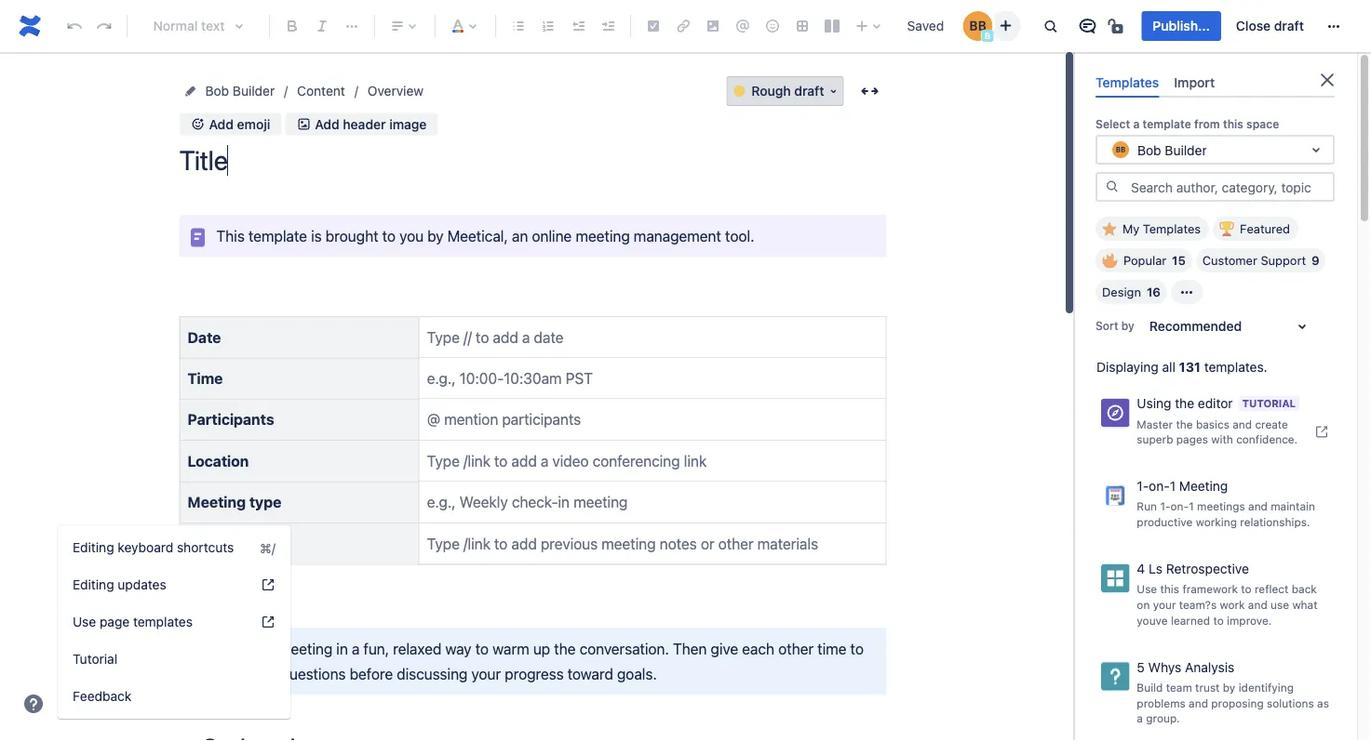 Task type: vqa. For each thing, say whether or not it's contained in the screenshot.
"Home" 'link'
no



Task type: describe. For each thing, give the bounding box(es) containing it.
undo ⌘z image
[[63, 15, 86, 37]]

customer support 9
[[1202, 254, 1320, 268]]

to right time
[[850, 640, 864, 658]]

meeting inside start the meeting in a fun, relaxed way to warm up the conversation. then give each other time to ask open questions before discussing your progress toward goals.
[[278, 640, 332, 658]]

emoji image
[[761, 15, 784, 37]]

16
[[1147, 285, 1161, 299]]

to right way
[[475, 640, 489, 658]]

all
[[1162, 360, 1176, 375]]

use
[[1271, 599, 1289, 612]]

0 vertical spatial a
[[1133, 117, 1140, 130]]

basics
[[1196, 418, 1230, 431]]

editing for editing keyboard shortcuts
[[73, 540, 114, 556]]

by for analysis
[[1223, 682, 1236, 695]]

start
[[216, 640, 249, 658]]

tab list containing templates
[[1088, 67, 1342, 98]]

5
[[1137, 660, 1145, 675]]

analysis
[[1185, 660, 1235, 675]]

1 vertical spatial on-
[[1171, 501, 1189, 514]]

warm
[[493, 640, 529, 658]]

and inside the 1-on-1 meeting run 1-on-1 meetings and maintain productive working relationships.
[[1248, 501, 1268, 514]]

open
[[243, 666, 277, 683]]

online
[[532, 227, 572, 245]]

productive
[[1137, 516, 1193, 529]]

5 whys analysis build team trust by identifying problems and proposing solutions as a group.
[[1137, 660, 1329, 726]]

to left "you"
[[382, 227, 396, 245]]

type
[[249, 494, 281, 512]]

use inside 4 ls retrospective use this framework to reflect back on your team?s work and use what youve learned to improve.
[[1137, 583, 1157, 596]]

youve
[[1137, 614, 1168, 627]]

overview
[[367, 83, 424, 99]]

to down work
[[1213, 614, 1224, 627]]

my templates
[[1123, 222, 1201, 236]]

fun,
[[363, 640, 389, 658]]

0 vertical spatial bob builder
[[205, 83, 275, 99]]

add header image button
[[285, 113, 438, 135]]

use page templates link
[[58, 604, 290, 641]]

a inside start the meeting in a fun, relaxed way to warm up the conversation. then give each other time to ask open questions before discussing your progress toward goals.
[[352, 640, 360, 658]]

questions
[[281, 666, 346, 683]]

as
[[1317, 697, 1329, 710]]

editing keyboard shortcuts
[[73, 540, 234, 556]]

4
[[1137, 562, 1145, 577]]

progress
[[505, 666, 564, 683]]

management
[[634, 227, 721, 245]]

use page templates
[[73, 615, 193, 630]]

content link
[[297, 80, 345, 102]]

1 horizontal spatial bob builder
[[1137, 142, 1207, 158]]

Main content area, start typing to enter text. text field
[[168, 215, 898, 742]]

templates
[[133, 615, 193, 630]]

keyboard
[[118, 540, 173, 556]]

add emoji image
[[190, 117, 205, 132]]

131
[[1179, 360, 1201, 375]]

displaying all 131 templates.
[[1097, 360, 1267, 375]]

sort by
[[1096, 320, 1135, 333]]

tool.
[[725, 227, 754, 245]]

0 vertical spatial bob
[[205, 83, 229, 99]]

up
[[533, 640, 550, 658]]

relationships.
[[1240, 516, 1310, 529]]

close templates and import image
[[1316, 69, 1339, 91]]

each
[[742, 640, 774, 658]]

this for template
[[1223, 117, 1243, 130]]

customer
[[1202, 254, 1257, 268]]

1-on-1 meeting run 1-on-1 meetings and maintain productive working relationships.
[[1137, 479, 1315, 529]]

proposing
[[1211, 697, 1264, 710]]

emoji
[[237, 116, 270, 132]]

framework
[[1183, 583, 1238, 596]]

add for add header image
[[315, 116, 339, 132]]

and inside "5 whys analysis build team trust by identifying problems and proposing solutions as a group."
[[1189, 697, 1208, 710]]

add emoji button
[[179, 113, 281, 135]]

back
[[1292, 583, 1317, 596]]

toward
[[567, 666, 613, 683]]

make page full-width image
[[859, 80, 881, 102]]

learned
[[1171, 614, 1210, 627]]

help image inside use page templates link
[[261, 615, 276, 630]]

is
[[311, 227, 322, 245]]

and inside "master the basics and create superb pages with confidence."
[[1233, 418, 1252, 431]]

you
[[399, 227, 424, 245]]

this for retrospective
[[1160, 583, 1179, 596]]

relaxed
[[393, 640, 441, 658]]

using the editor tutorial
[[1137, 396, 1296, 412]]

design
[[1102, 285, 1141, 299]]

image icon image
[[296, 117, 311, 132]]

conversation.
[[579, 640, 669, 658]]

your inside 4 ls retrospective use this framework to reflect back on your team?s work and use what youve learned to improve.
[[1153, 599, 1176, 612]]

indent tab image
[[597, 15, 619, 37]]

featured button
[[1213, 217, 1299, 241]]

publish...
[[1153, 18, 1210, 34]]

close draft button
[[1225, 11, 1315, 41]]

ask
[[216, 666, 239, 683]]

group.
[[1146, 713, 1180, 726]]

the for master
[[1176, 418, 1193, 431]]

work
[[1220, 599, 1245, 612]]

master the basics and create superb pages with confidence.
[[1137, 418, 1298, 446]]

from
[[1194, 117, 1220, 130]]

team?s
[[1179, 599, 1217, 612]]

location
[[188, 452, 249, 470]]

import
[[1174, 74, 1215, 90]]

select a template from this space
[[1096, 117, 1279, 130]]

italic ⌘i image
[[311, 15, 333, 37]]

editing for editing updates
[[73, 578, 114, 593]]

on
[[1137, 599, 1150, 612]]

link image
[[672, 15, 694, 37]]

0 horizontal spatial 1
[[1170, 479, 1176, 494]]

solutions
[[1267, 697, 1314, 710]]

recommended
[[1149, 319, 1242, 334]]

overview link
[[367, 80, 424, 102]]

sort
[[1096, 320, 1118, 333]]

using
[[1137, 396, 1171, 412]]

trust
[[1195, 682, 1220, 695]]

meetical,
[[447, 227, 508, 245]]

master
[[1137, 418, 1173, 431]]

0 vertical spatial template
[[1143, 117, 1191, 130]]

select
[[1096, 117, 1130, 130]]

close
[[1236, 18, 1271, 34]]



Task type: locate. For each thing, give the bounding box(es) containing it.
0 horizontal spatial bob builder
[[205, 83, 275, 99]]

build
[[1137, 682, 1163, 695]]

retrospective
[[1166, 562, 1249, 577]]

an
[[512, 227, 528, 245]]

meeting inside the 1-on-1 meeting run 1-on-1 meetings and maintain productive working relationships.
[[1179, 479, 1228, 494]]

and inside 4 ls retrospective use this framework to reflect back on your team?s work and use what youve learned to improve.
[[1248, 599, 1268, 612]]

draft
[[1274, 18, 1304, 34]]

None text field
[[1110, 141, 1113, 159]]

outdent ⇧tab image
[[567, 15, 589, 37]]

before
[[350, 666, 393, 683]]

design 16
[[1102, 285, 1161, 299]]

add inside add emoji dropdown button
[[209, 116, 234, 132]]

add emoji
[[209, 116, 270, 132]]

bob down 'select a template from this space'
[[1137, 142, 1161, 158]]

image
[[389, 116, 427, 132]]

0 vertical spatial help image
[[261, 615, 276, 630]]

date
[[188, 328, 221, 346]]

1 vertical spatial a
[[352, 640, 360, 658]]

your down warm
[[471, 666, 501, 683]]

builder down 'select a template from this space'
[[1165, 142, 1207, 158]]

1 vertical spatial templates
[[1143, 222, 1201, 236]]

0 vertical spatial your
[[1153, 599, 1176, 612]]

0 horizontal spatial bob
[[205, 83, 229, 99]]

templates up 15 at the right top of the page
[[1143, 222, 1201, 236]]

on- up run
[[1149, 479, 1170, 494]]

1 add from the left
[[209, 116, 234, 132]]

redo ⌘⇧z image
[[93, 15, 115, 37]]

0 vertical spatial on-
[[1149, 479, 1170, 494]]

1 horizontal spatial add
[[315, 116, 339, 132]]

1 horizontal spatial use
[[1137, 583, 1157, 596]]

builder
[[233, 83, 275, 99], [1165, 142, 1207, 158]]

template inside main content area, start typing to enter text. text field
[[248, 227, 307, 245]]

participants
[[188, 411, 274, 429]]

bullet list ⌘⇧8 image
[[507, 15, 530, 37]]

use up on
[[1137, 583, 1157, 596]]

tutorial up feedback
[[73, 652, 117, 667]]

1 vertical spatial bob builder
[[1137, 142, 1207, 158]]

by
[[427, 227, 444, 245], [1121, 320, 1135, 333], [1223, 682, 1236, 695]]

and up with on the right of the page
[[1233, 418, 1252, 431]]

0 vertical spatial meeting
[[576, 227, 630, 245]]

a right select
[[1133, 117, 1140, 130]]

editing inside editing updates link
[[73, 578, 114, 593]]

the right up
[[554, 640, 576, 658]]

move this page image
[[183, 84, 198, 99]]

my templates button
[[1096, 217, 1209, 241]]

template left from
[[1143, 117, 1191, 130]]

more image
[[1323, 15, 1345, 37]]

meeting up the meetings
[[1179, 479, 1228, 494]]

help image
[[261, 578, 276, 593]]

content
[[297, 83, 345, 99]]

maintain
[[1271, 501, 1315, 514]]

bob builder up add emoji in the top left of the page
[[205, 83, 275, 99]]

way
[[445, 640, 472, 658]]

a left the "group." on the right bottom of the page
[[1137, 713, 1143, 726]]

0 horizontal spatial template
[[248, 227, 307, 245]]

1 left the meetings
[[1189, 501, 1194, 514]]

0 horizontal spatial by
[[427, 227, 444, 245]]

improve.
[[1227, 614, 1272, 627]]

tutorial button
[[58, 641, 290, 679]]

the for start
[[253, 640, 274, 658]]

Search author, category, topic field
[[1125, 174, 1333, 200]]

meeting inside main content area, start typing to enter text. text field
[[188, 494, 246, 512]]

1 horizontal spatial tutorial
[[1242, 398, 1296, 410]]

use left page on the left bottom
[[73, 615, 96, 630]]

use
[[1137, 583, 1157, 596], [73, 615, 96, 630]]

a inside "5 whys analysis build team trust by identifying problems and proposing solutions as a group."
[[1137, 713, 1143, 726]]

help image left feedback
[[22, 693, 45, 716]]

ls
[[1149, 562, 1163, 577]]

add image, video, or file image
[[702, 15, 724, 37]]

more formatting image
[[341, 15, 363, 37]]

0 horizontal spatial meeting
[[188, 494, 246, 512]]

by for is
[[427, 227, 444, 245]]

0 horizontal spatial meeting
[[278, 640, 332, 658]]

the up pages
[[1176, 418, 1193, 431]]

search icon image
[[1105, 179, 1120, 194]]

invite to edit image
[[995, 14, 1017, 37]]

0 horizontal spatial builder
[[233, 83, 275, 99]]

by right "you"
[[427, 227, 444, 245]]

bob right move this page image
[[205, 83, 229, 99]]

find and replace image
[[1039, 15, 1062, 37]]

this template is brought to you by meetical, an online meeting management tool.
[[216, 227, 754, 245]]

1 horizontal spatial builder
[[1165, 142, 1207, 158]]

2 editing from the top
[[73, 578, 114, 593]]

panel note image
[[187, 226, 209, 249]]

the up open
[[253, 640, 274, 658]]

run
[[1137, 501, 1157, 514]]

with
[[1211, 433, 1233, 446]]

table image
[[791, 15, 814, 37]]

0 horizontal spatial on-
[[1149, 479, 1170, 494]]

add for add emoji
[[209, 116, 234, 132]]

your up youve
[[1153, 599, 1176, 612]]

no restrictions image
[[1106, 15, 1129, 37]]

1 horizontal spatial help image
[[261, 615, 276, 630]]

this right from
[[1223, 117, 1243, 130]]

meeting right online
[[576, 227, 630, 245]]

1 vertical spatial your
[[471, 666, 501, 683]]

meeting up the questions
[[278, 640, 332, 658]]

the right using
[[1175, 396, 1194, 412]]

2 vertical spatial by
[[1223, 682, 1236, 695]]

1 vertical spatial template
[[248, 227, 307, 245]]

mention image
[[732, 15, 754, 37]]

1 vertical spatial 1-
[[1160, 501, 1171, 514]]

add header image
[[315, 116, 427, 132]]

add right add emoji icon
[[209, 116, 234, 132]]

the
[[1175, 396, 1194, 412], [1176, 418, 1193, 431], [253, 640, 274, 658], [554, 640, 576, 658]]

1 vertical spatial tutorial
[[73, 652, 117, 667]]

1 horizontal spatial on-
[[1171, 501, 1189, 514]]

0 vertical spatial by
[[427, 227, 444, 245]]

updates
[[118, 578, 166, 593]]

superb
[[1137, 433, 1173, 446]]

to
[[382, 227, 396, 245], [1241, 583, 1252, 596], [1213, 614, 1224, 627], [475, 640, 489, 658], [850, 640, 864, 658]]

problems
[[1137, 697, 1186, 710]]

2 vertical spatial a
[[1137, 713, 1143, 726]]

space
[[1246, 117, 1279, 130]]

tutorial
[[1242, 398, 1296, 410], [73, 652, 117, 667]]

0 horizontal spatial this
[[1160, 583, 1179, 596]]

bob builder image
[[963, 11, 993, 41]]

Give this page a title text field
[[179, 145, 887, 176]]

4 ls retrospective use this framework to reflect back on your team?s work and use what youve learned to improve.
[[1137, 562, 1318, 627]]

tab list
[[1088, 67, 1342, 98]]

template left is
[[248, 227, 307, 245]]

0 horizontal spatial your
[[471, 666, 501, 683]]

what
[[1292, 599, 1318, 612]]

header
[[343, 116, 386, 132]]

editing
[[73, 540, 114, 556], [73, 578, 114, 593]]

15
[[1172, 254, 1186, 268]]

this inside 4 ls retrospective use this framework to reflect back on your team?s work and use what youve learned to improve.
[[1160, 583, 1179, 596]]

1 vertical spatial this
[[1160, 583, 1179, 596]]

tutorial inside using the editor tutorial
[[1242, 398, 1296, 410]]

and down trust
[[1189, 697, 1208, 710]]

recommended button
[[1138, 312, 1324, 342]]

popular
[[1124, 254, 1166, 268]]

1 vertical spatial bob
[[1137, 142, 1161, 158]]

0 vertical spatial templates
[[1096, 74, 1159, 90]]

bob
[[205, 83, 229, 99], [1137, 142, 1161, 158]]

layouts image
[[821, 15, 843, 37]]

open image
[[1305, 139, 1327, 161]]

editing updates link
[[58, 567, 290, 604]]

confluence image
[[15, 11, 45, 41], [15, 11, 45, 41]]

your
[[1153, 599, 1176, 612], [471, 666, 501, 683]]

start the meeting in a fun, relaxed way to warm up the conversation. then give each other time to ask open questions before discussing your progress toward goals.
[[216, 640, 868, 683]]

editing up page on the left bottom
[[73, 578, 114, 593]]

help image down help image at the bottom of the page
[[261, 615, 276, 630]]

0 horizontal spatial 1-
[[1137, 479, 1149, 494]]

0 horizontal spatial add
[[209, 116, 234, 132]]

by inside main content area, start typing to enter text. text field
[[427, 227, 444, 245]]

and up relationships.
[[1248, 501, 1268, 514]]

action item image
[[642, 15, 665, 37]]

0 horizontal spatial tutorial
[[73, 652, 117, 667]]

1 up productive
[[1170, 479, 1176, 494]]

template
[[1143, 117, 1191, 130], [248, 227, 307, 245]]

help image
[[261, 615, 276, 630], [22, 693, 45, 716]]

0 horizontal spatial use
[[73, 615, 96, 630]]

materials
[[188, 535, 254, 553]]

0 vertical spatial 1
[[1170, 479, 1176, 494]]

and up improve.
[[1248, 599, 1268, 612]]

meeting
[[576, 227, 630, 245], [278, 640, 332, 658]]

feedback button
[[58, 679, 290, 716]]

0 vertical spatial this
[[1223, 117, 1243, 130]]

0 vertical spatial editing
[[73, 540, 114, 556]]

1 vertical spatial builder
[[1165, 142, 1207, 158]]

1 editing from the top
[[73, 540, 114, 556]]

meetings
[[1197, 501, 1245, 514]]

by right sort
[[1121, 320, 1135, 333]]

0 horizontal spatial help image
[[22, 693, 45, 716]]

1 horizontal spatial by
[[1121, 320, 1135, 333]]

the for using
[[1175, 396, 1194, 412]]

tutorial up create
[[1242, 398, 1296, 410]]

templates.
[[1204, 360, 1267, 375]]

a right in
[[352, 640, 360, 658]]

editing updates
[[73, 578, 166, 593]]

0 vertical spatial tutorial
[[1242, 398, 1296, 410]]

numbered list ⌘⇧7 image
[[537, 15, 559, 37]]

add right image icon
[[315, 116, 339, 132]]

the inside "master the basics and create superb pages with confidence."
[[1176, 418, 1193, 431]]

by up proposing
[[1223, 682, 1236, 695]]

templates inside tab list
[[1096, 74, 1159, 90]]

1 vertical spatial use
[[73, 615, 96, 630]]

2 add from the left
[[315, 116, 339, 132]]

1 horizontal spatial 1-
[[1160, 501, 1171, 514]]

pages
[[1176, 433, 1208, 446]]

page
[[100, 615, 130, 630]]

to up work
[[1241, 583, 1252, 596]]

by inside "5 whys analysis build team trust by identifying problems and proposing solutions as a group."
[[1223, 682, 1236, 695]]

tutorial inside tutorial button
[[73, 652, 117, 667]]

1 vertical spatial 1
[[1189, 501, 1194, 514]]

1 horizontal spatial bob
[[1137, 142, 1161, 158]]

your inside start the meeting in a fun, relaxed way to warm up the conversation. then give each other time to ask open questions before discussing your progress toward goals.
[[471, 666, 501, 683]]

add inside button
[[315, 116, 339, 132]]

templates up select
[[1096, 74, 1159, 90]]

0 vertical spatial use
[[1137, 583, 1157, 596]]

1 horizontal spatial meeting
[[1179, 479, 1228, 494]]

bold ⌘b image
[[281, 15, 303, 37]]

0 vertical spatial 1-
[[1137, 479, 1149, 494]]

1- up run
[[1137, 479, 1149, 494]]

1 vertical spatial help image
[[22, 693, 45, 716]]

confidence.
[[1236, 433, 1298, 446]]

team
[[1166, 682, 1192, 695]]

1 horizontal spatial meeting
[[576, 227, 630, 245]]

1 horizontal spatial 1
[[1189, 501, 1194, 514]]

meeting down location
[[188, 494, 246, 512]]

time
[[817, 640, 847, 658]]

on- up productive
[[1171, 501, 1189, 514]]

templates inside button
[[1143, 222, 1201, 236]]

1 vertical spatial editing
[[73, 578, 114, 593]]

1 horizontal spatial this
[[1223, 117, 1243, 130]]

bob builder down 'select a template from this space'
[[1137, 142, 1207, 158]]

and
[[1233, 418, 1252, 431], [1248, 501, 1268, 514], [1248, 599, 1268, 612], [1189, 697, 1208, 710]]

create
[[1255, 418, 1288, 431]]

support
[[1261, 254, 1306, 268]]

templates
[[1096, 74, 1159, 90], [1143, 222, 1201, 236]]

editing up editing updates
[[73, 540, 114, 556]]

my
[[1123, 222, 1140, 236]]

this
[[216, 227, 245, 245]]

this down ls
[[1160, 583, 1179, 596]]

publish... button
[[1142, 11, 1221, 41]]

builder up emoji
[[233, 83, 275, 99]]

1 vertical spatial by
[[1121, 320, 1135, 333]]

0 vertical spatial builder
[[233, 83, 275, 99]]

1- up productive
[[1160, 501, 1171, 514]]

reflect
[[1255, 583, 1289, 596]]

more categories image
[[1176, 281, 1198, 304]]

then
[[673, 640, 707, 658]]

1 vertical spatial meeting
[[278, 640, 332, 658]]

1 horizontal spatial template
[[1143, 117, 1191, 130]]

discussing
[[397, 666, 468, 683]]

comment icon image
[[1076, 15, 1099, 37]]

1 horizontal spatial your
[[1153, 599, 1176, 612]]

2 horizontal spatial by
[[1223, 682, 1236, 695]]

⌘/
[[260, 541, 276, 556]]



